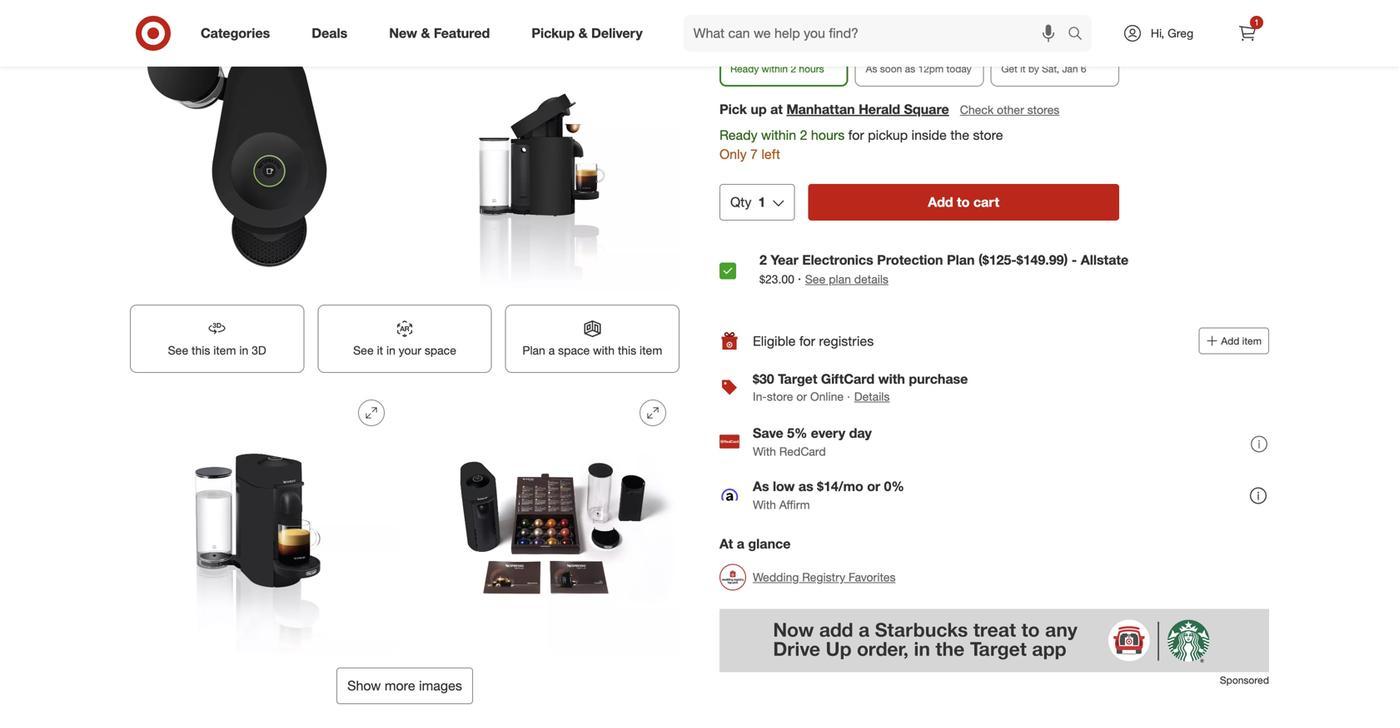 Task type: describe. For each thing, give the bounding box(es) containing it.
($125-
[[979, 252, 1017, 268]]

inside
[[912, 127, 947, 143]]

pick
[[720, 101, 747, 118]]

jan
[[1062, 62, 1078, 75]]

with for this
[[593, 343, 615, 358]]

stores
[[1027, 103, 1060, 117]]

new
[[389, 25, 417, 41]]

qty 1
[[730, 194, 766, 210]]

only
[[720, 146, 747, 162]]

pickup & delivery
[[532, 25, 643, 41]]

2 horizontal spatial item
[[1242, 335, 1262, 347]]

cart
[[973, 194, 999, 210]]

sat,
[[1042, 62, 1059, 75]]

7
[[750, 146, 758, 162]]

& for pickup
[[579, 25, 588, 41]]

greg
[[1168, 26, 1194, 40]]

add item button
[[1199, 328, 1269, 355]]

see this item in 3d button
[[130, 305, 304, 373]]

search button
[[1060, 15, 1100, 55]]

0 horizontal spatial delivery
[[591, 25, 643, 41]]

favorites
[[849, 570, 896, 585]]

add for add to cart
[[928, 194, 953, 210]]

show more images
[[347, 678, 462, 694]]

target
[[778, 371, 817, 387]]

images
[[419, 678, 462, 694]]

plan inside 2 year electronics protection plan ($125-$149.99) - allstate $23.00 · see plan details
[[947, 252, 975, 268]]

categories link
[[187, 15, 291, 52]]

get
[[1001, 62, 1018, 75]]

save 5% every day with redcard
[[753, 425, 872, 459]]

hi,
[[1151, 26, 1164, 40]]

plan inside button
[[523, 343, 545, 358]]

pickup
[[868, 127, 908, 143]]

$30
[[753, 371, 774, 387]]

pickup for &
[[532, 25, 575, 41]]

see inside 2 year electronics protection plan ($125-$149.99) - allstate $23.00 · see plan details
[[805, 272, 826, 287]]

deals
[[312, 25, 348, 41]]

ready inside pickup ready within 2 hours
[[730, 62, 759, 75]]

qty
[[730, 194, 752, 210]]

affirm
[[779, 497, 810, 512]]

shipping
[[1001, 43, 1057, 60]]

see this item in 3d
[[168, 343, 266, 358]]

$30 target giftcard with purchase in-store or online ∙ details
[[753, 371, 968, 404]]

delivery as soon as 12pm today
[[866, 43, 972, 75]]

add for add item
[[1221, 335, 1240, 347]]

protection
[[877, 252, 943, 268]]

year
[[771, 252, 799, 268]]

store inside $30 target giftcard with purchase in-store or online ∙ details
[[767, 390, 793, 404]]

0 horizontal spatial item
[[213, 343, 236, 358]]

What can we help you find? suggestions appear below search field
[[683, 15, 1072, 52]]

with inside as low as $14/mo or 0% with affirm
[[753, 497, 776, 512]]

new & featured link
[[375, 15, 511, 52]]

check
[[960, 103, 994, 117]]

2 year electronics protection plan ($125-$149.99) - allstate $23.00 · see plan details
[[760, 252, 1129, 287]]

electronics
[[802, 252, 873, 268]]

this inside button
[[618, 343, 636, 358]]

-
[[1072, 252, 1077, 268]]

featured
[[434, 25, 490, 41]]

the
[[950, 127, 969, 143]]

wedding registry favorites
[[753, 570, 896, 585]]

today
[[947, 62, 972, 75]]

sponsored
[[1220, 674, 1269, 687]]

manhattan
[[787, 101, 855, 118]]

pickup for ready
[[730, 43, 774, 60]]

as inside as low as $14/mo or 0% with affirm
[[753, 478, 769, 495]]

other
[[997, 103, 1024, 117]]

in inside the see this item in 3d button
[[239, 343, 248, 358]]

every
[[811, 425, 845, 441]]

3d
[[252, 343, 266, 358]]

redcard
[[779, 444, 826, 459]]

with for purchase
[[878, 371, 905, 387]]

∙
[[847, 390, 850, 404]]

$149.99)
[[1017, 252, 1068, 268]]

$23.00
[[760, 272, 794, 287]]

6
[[1081, 62, 1086, 75]]

& for new
[[421, 25, 430, 41]]

this inside button
[[192, 343, 210, 358]]

details
[[854, 272, 889, 287]]

space inside see it in your space button
[[425, 343, 456, 358]]

giftcard
[[821, 371, 875, 387]]

or inside $30 target giftcard with purchase in-store or online ∙ details
[[796, 390, 807, 404]]

as inside delivery as soon as 12pm today
[[866, 62, 877, 75]]

as inside delivery as soon as 12pm today
[[905, 62, 915, 75]]

shipping get it by sat, jan 6
[[1001, 43, 1086, 75]]

categories
[[201, 25, 270, 41]]

plan
[[829, 272, 851, 287]]

$14/mo
[[817, 478, 864, 495]]

eligible
[[753, 333, 796, 349]]

eligible for registries
[[753, 333, 874, 349]]

add to cart button
[[808, 184, 1119, 221]]

delivery inside delivery as soon as 12pm today
[[866, 43, 917, 60]]

show
[[347, 678, 381, 694]]



Task type: vqa. For each thing, say whether or not it's contained in the screenshot.
on
no



Task type: locate. For each thing, give the bounding box(es) containing it.
2 up manhattan
[[791, 62, 796, 75]]

2 down manhattan
[[800, 127, 807, 143]]

in
[[239, 343, 248, 358], [386, 343, 396, 358]]

within up at
[[762, 62, 788, 75]]

hours up manhattan
[[799, 62, 824, 75]]

0 vertical spatial plan
[[947, 252, 975, 268]]

with inside save 5% every day with redcard
[[753, 444, 776, 459]]

soon
[[880, 62, 902, 75]]

1 horizontal spatial a
[[737, 536, 745, 552]]

at
[[720, 536, 733, 552]]

by
[[1028, 62, 1039, 75]]

1 horizontal spatial plan
[[947, 252, 975, 268]]

it inside button
[[377, 343, 383, 358]]

0 vertical spatial ready
[[730, 62, 759, 75]]

as right soon
[[905, 62, 915, 75]]

1 vertical spatial 2
[[800, 127, 807, 143]]

0 vertical spatial store
[[973, 127, 1003, 143]]

in inside see it in your space button
[[386, 343, 396, 358]]

your
[[399, 343, 421, 358]]

1 vertical spatial for
[[799, 333, 815, 349]]

0 vertical spatial as
[[866, 62, 877, 75]]

0 horizontal spatial in
[[239, 343, 248, 358]]

2 in from the left
[[386, 343, 396, 358]]

0 horizontal spatial or
[[796, 390, 807, 404]]

pickup inside pickup ready within 2 hours
[[730, 43, 774, 60]]

see left your on the left of page
[[353, 343, 374, 358]]

1 horizontal spatial for
[[848, 127, 864, 143]]

pickup inside 'pickup & delivery' link
[[532, 25, 575, 41]]

store
[[973, 127, 1003, 143], [767, 390, 793, 404]]

item inside button
[[640, 343, 662, 358]]

more
[[385, 678, 415, 694]]

0 vertical spatial with
[[753, 444, 776, 459]]

manhattan herald square button
[[787, 100, 949, 119]]

5%
[[787, 425, 807, 441]]

1 vertical spatial or
[[867, 478, 880, 495]]

registry
[[802, 570, 845, 585]]

0 vertical spatial or
[[796, 390, 807, 404]]

1 vertical spatial within
[[761, 127, 796, 143]]

as up affirm
[[799, 478, 813, 495]]

2 space from the left
[[558, 343, 590, 358]]

1 vertical spatial plan
[[523, 343, 545, 358]]

to
[[957, 194, 970, 210]]

see for see it in your space
[[353, 343, 374, 358]]

registries
[[819, 333, 874, 349]]

0 horizontal spatial as
[[753, 478, 769, 495]]

space inside plan a space with this item button
[[558, 343, 590, 358]]

for down manhattan herald square button
[[848, 127, 864, 143]]

for inside ready within 2 hours for pickup inside the store only 7 left
[[848, 127, 864, 143]]

0 vertical spatial a
[[549, 343, 555, 358]]

at
[[770, 101, 783, 118]]

a for glance
[[737, 536, 745, 552]]

0 vertical spatial within
[[762, 62, 788, 75]]

with inside $30 target giftcard with purchase in-store or online ∙ details
[[878, 371, 905, 387]]

1 horizontal spatial in
[[386, 343, 396, 358]]

pickup & delivery link
[[517, 15, 663, 52]]

add
[[928, 194, 953, 210], [1221, 335, 1240, 347]]

1 space from the left
[[425, 343, 456, 358]]

1 horizontal spatial with
[[878, 371, 905, 387]]

a for space
[[549, 343, 555, 358]]

add to cart
[[928, 194, 999, 210]]

ready inside ready within 2 hours for pickup inside the store only 7 left
[[720, 127, 758, 143]]

0 horizontal spatial with
[[593, 343, 615, 358]]

details
[[854, 390, 890, 404]]

low
[[773, 478, 795, 495]]

0%
[[884, 478, 904, 495]]

new & featured
[[389, 25, 490, 41]]

0 horizontal spatial pickup
[[532, 25, 575, 41]]

0 horizontal spatial a
[[549, 343, 555, 358]]

as left soon
[[866, 62, 877, 75]]

1 vertical spatial with
[[753, 497, 776, 512]]

0 vertical spatial 1
[[1254, 17, 1259, 27]]

1 vertical spatial hours
[[811, 127, 845, 143]]

pickup
[[532, 25, 575, 41], [730, 43, 774, 60]]

space
[[425, 343, 456, 358], [558, 343, 590, 358]]

2 this from the left
[[618, 343, 636, 358]]

1 horizontal spatial delivery
[[866, 43, 917, 60]]

0 horizontal spatial plan
[[523, 343, 545, 358]]

as
[[866, 62, 877, 75], [753, 478, 769, 495]]

see it in your space
[[353, 343, 456, 358]]

check other stores
[[960, 103, 1060, 117]]

purchase
[[909, 371, 968, 387]]

1 vertical spatial as
[[799, 478, 813, 495]]

1 within from the top
[[762, 62, 788, 75]]

1 vertical spatial delivery
[[866, 43, 917, 60]]

or inside as low as $14/mo or 0% with affirm
[[867, 478, 880, 495]]

0 vertical spatial add
[[928, 194, 953, 210]]

see left 3d
[[168, 343, 188, 358]]

add item
[[1221, 335, 1262, 347]]

search
[[1060, 27, 1100, 43]]

1 vertical spatial ready
[[720, 127, 758, 143]]

image gallery element
[[130, 0, 680, 704]]

0 horizontal spatial space
[[425, 343, 456, 358]]

1 horizontal spatial 2
[[791, 62, 796, 75]]

advertisement region
[[720, 609, 1269, 673]]

0 horizontal spatial for
[[799, 333, 815, 349]]

0 horizontal spatial this
[[192, 343, 210, 358]]

0 horizontal spatial store
[[767, 390, 793, 404]]

in left your on the left of page
[[386, 343, 396, 358]]

2 & from the left
[[579, 25, 588, 41]]

1 & from the left
[[421, 25, 430, 41]]

0 horizontal spatial &
[[421, 25, 430, 41]]

1 horizontal spatial it
[[1020, 62, 1026, 75]]

2 horizontal spatial 2
[[800, 127, 807, 143]]

see
[[805, 272, 826, 287], [168, 343, 188, 358], [353, 343, 374, 358]]

0 vertical spatial pickup
[[532, 25, 575, 41]]

it left by
[[1020, 62, 1026, 75]]

store down check
[[973, 127, 1003, 143]]

ready up pick
[[730, 62, 759, 75]]

0 vertical spatial 2
[[791, 62, 796, 75]]

check other stores button
[[959, 101, 1060, 119]]

pick up at manhattan herald square
[[720, 101, 949, 118]]

up
[[751, 101, 767, 118]]

0 horizontal spatial see
[[168, 343, 188, 358]]

$30 target giftcard with purchase link
[[753, 371, 968, 387]]

0 horizontal spatial as
[[799, 478, 813, 495]]

plan a space with this item button
[[505, 305, 680, 373]]

ready
[[730, 62, 759, 75], [720, 127, 758, 143]]

with
[[753, 444, 776, 459], [753, 497, 776, 512]]

1 vertical spatial add
[[1221, 335, 1240, 347]]

nespresso vertuoplus coffee maker and espresso machine by delonghi black matte, 3 of 15 image
[[130, 24, 398, 292]]

hours inside ready within 2 hours for pickup inside the store only 7 left
[[811, 127, 845, 143]]

with inside button
[[593, 343, 615, 358]]

left
[[762, 146, 780, 162]]

online
[[810, 390, 844, 404]]

0 vertical spatial it
[[1020, 62, 1026, 75]]

within inside pickup ready within 2 hours
[[762, 62, 788, 75]]

1 horizontal spatial add
[[1221, 335, 1240, 347]]

2 vertical spatial 2
[[760, 252, 767, 268]]

with down save
[[753, 444, 776, 459]]

square
[[904, 101, 949, 118]]

pickup ready within 2 hours
[[730, 43, 824, 75]]

None checkbox
[[720, 263, 736, 279]]

0 horizontal spatial 2
[[760, 252, 767, 268]]

1 vertical spatial it
[[377, 343, 383, 358]]

see for see this item in 3d
[[168, 343, 188, 358]]

1 horizontal spatial 1
[[1254, 17, 1259, 27]]

save
[[753, 425, 783, 441]]

1 right qty
[[758, 194, 766, 210]]

1 with from the top
[[753, 444, 776, 459]]

with down low
[[753, 497, 776, 512]]

it left your on the left of page
[[377, 343, 383, 358]]

0 horizontal spatial add
[[928, 194, 953, 210]]

hours inside pickup ready within 2 hours
[[799, 62, 824, 75]]

0 horizontal spatial it
[[377, 343, 383, 358]]

0 vertical spatial with
[[593, 343, 615, 358]]

2 left the year
[[760, 252, 767, 268]]

1 horizontal spatial this
[[618, 343, 636, 358]]

within
[[762, 62, 788, 75], [761, 127, 796, 143]]

1 horizontal spatial space
[[558, 343, 590, 358]]

·
[[798, 271, 801, 287]]

store inside ready within 2 hours for pickup inside the store only 7 left
[[973, 127, 1003, 143]]

1 horizontal spatial see
[[353, 343, 374, 358]]

wedding registry favorites button
[[720, 559, 896, 596]]

1 horizontal spatial pickup
[[730, 43, 774, 60]]

2 horizontal spatial see
[[805, 272, 826, 287]]

1 vertical spatial 1
[[758, 194, 766, 210]]

for right eligible
[[799, 333, 815, 349]]

1 vertical spatial with
[[878, 371, 905, 387]]

deals link
[[298, 15, 368, 52]]

or left 0%
[[867, 478, 880, 495]]

see plan details button
[[805, 271, 889, 288]]

at a glance
[[720, 536, 791, 552]]

1 horizontal spatial &
[[579, 25, 588, 41]]

1 right "greg"
[[1254, 17, 1259, 27]]

or down target on the bottom of page
[[796, 390, 807, 404]]

1 in from the left
[[239, 343, 248, 358]]

hours down pick up at manhattan herald square
[[811, 127, 845, 143]]

1 horizontal spatial as
[[866, 62, 877, 75]]

1 horizontal spatial or
[[867, 478, 880, 495]]

allstate
[[1081, 252, 1129, 268]]

2 with from the top
[[753, 497, 776, 512]]

2 inside pickup ready within 2 hours
[[791, 62, 796, 75]]

1 vertical spatial a
[[737, 536, 745, 552]]

plan a space with this item
[[523, 343, 662, 358]]

1 horizontal spatial as
[[905, 62, 915, 75]]

1 vertical spatial store
[[767, 390, 793, 404]]

within up left
[[761, 127, 796, 143]]

1 vertical spatial as
[[753, 478, 769, 495]]

nespresso vertuoplus coffee maker and espresso machine by delonghi black matte, 5 of 15 image
[[130, 386, 398, 654]]

it inside shipping get it by sat, jan 6
[[1020, 62, 1026, 75]]

hours
[[799, 62, 824, 75], [811, 127, 845, 143]]

0 horizontal spatial 1
[[758, 194, 766, 210]]

as left low
[[753, 478, 769, 495]]

2 inside ready within 2 hours for pickup inside the store only 7 left
[[800, 127, 807, 143]]

0 vertical spatial for
[[848, 127, 864, 143]]

see it in your space button
[[318, 305, 492, 373]]

1 horizontal spatial item
[[640, 343, 662, 358]]

herald
[[859, 101, 900, 118]]

2 within from the top
[[761, 127, 796, 143]]

nespresso vertuoplus coffee maker and espresso machine by delonghi black matte, 6 of 15 image
[[411, 386, 680, 654]]

1 this from the left
[[192, 343, 210, 358]]

store down $30
[[767, 390, 793, 404]]

show more images button
[[337, 668, 473, 704]]

0 vertical spatial hours
[[799, 62, 824, 75]]

day
[[849, 425, 872, 441]]

nespresso vertuoplus coffee maker and espresso machine by delonghi black matte, 4 of 15 image
[[411, 24, 680, 292]]

or
[[796, 390, 807, 404], [867, 478, 880, 495]]

wedding
[[753, 570, 799, 585]]

1 horizontal spatial store
[[973, 127, 1003, 143]]

in left 3d
[[239, 343, 248, 358]]

1 link
[[1229, 15, 1266, 52]]

see right ·
[[805, 272, 826, 287]]

2
[[791, 62, 796, 75], [800, 127, 807, 143], [760, 252, 767, 268]]

as inside as low as $14/mo or 0% with affirm
[[799, 478, 813, 495]]

ready up only
[[720, 127, 758, 143]]

&
[[421, 25, 430, 41], [579, 25, 588, 41]]

0 vertical spatial delivery
[[591, 25, 643, 41]]

2 inside 2 year electronics protection plan ($125-$149.99) - allstate $23.00 · see plan details
[[760, 252, 767, 268]]

a inside button
[[549, 343, 555, 358]]

glance
[[748, 536, 791, 552]]

within inside ready within 2 hours for pickup inside the store only 7 left
[[761, 127, 796, 143]]

0 vertical spatial as
[[905, 62, 915, 75]]

plan
[[947, 252, 975, 268], [523, 343, 545, 358]]

12pm
[[918, 62, 944, 75]]

1 vertical spatial pickup
[[730, 43, 774, 60]]

in-
[[753, 390, 767, 404]]



